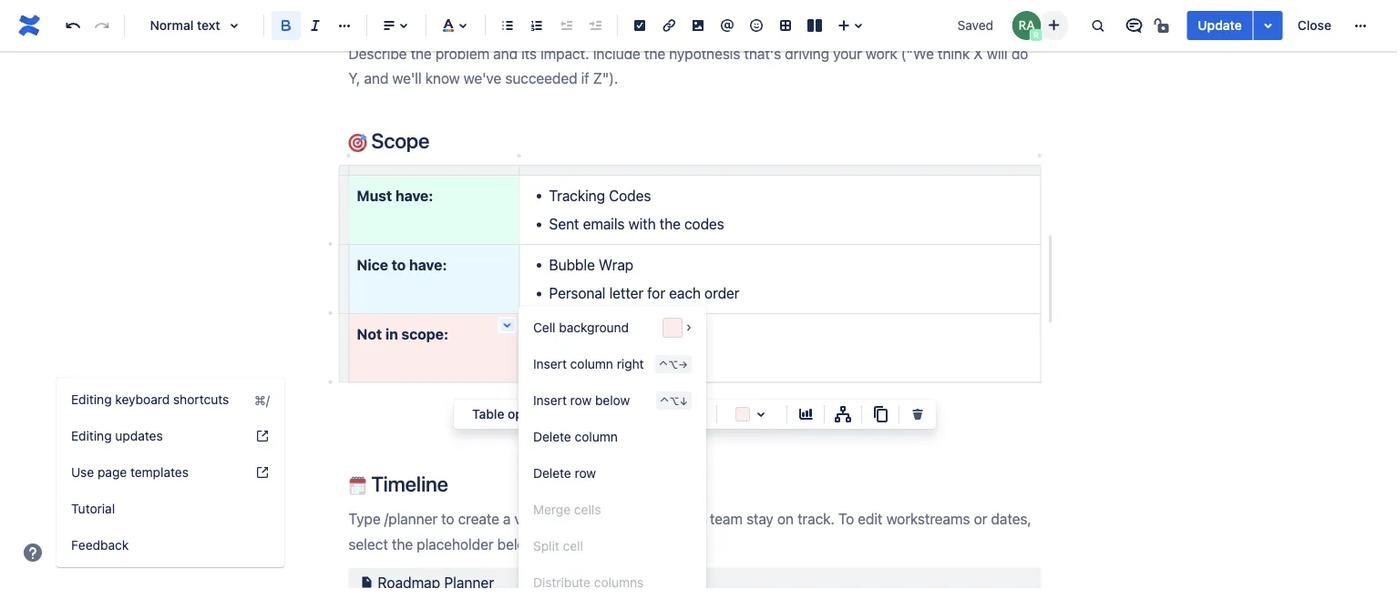 Task type: describe. For each thing, give the bounding box(es) containing it.
add image, video, or file image
[[687, 15, 709, 36]]

personalized
[[549, 325, 633, 343]]

personal letter for each order
[[549, 285, 740, 302]]

indent tab image
[[584, 15, 606, 36]]

not in scope:
[[357, 325, 448, 343]]

Gray radio
[[693, 345, 716, 369]]

0 horizontal spatial updates
[[115, 429, 163, 444]]

constant email updates
[[549, 354, 704, 371]]

cell background image
[[750, 404, 772, 426]]

undo ⌘z image
[[62, 15, 84, 36]]

not
[[357, 325, 382, 343]]

invite to edit image
[[1043, 14, 1065, 36]]

sent
[[549, 216, 579, 233]]

cell
[[563, 539, 583, 554]]

delete column
[[533, 430, 618, 445]]

normal text button
[[132, 5, 256, 46]]

email
[[612, 354, 647, 371]]

emoji image
[[746, 15, 767, 36]]

table options
[[472, 407, 553, 422]]

keyboard
[[115, 392, 170, 407]]

each
[[669, 285, 701, 302]]

delete for delete row
[[533, 466, 571, 481]]

text
[[197, 18, 220, 33]]

row for insert
[[570, 393, 592, 408]]

Yellow radio
[[809, 345, 833, 369]]

Bold purple radio
[[868, 375, 891, 398]]

background
[[559, 320, 629, 335]]

mention image
[[716, 15, 738, 36]]

row for delete
[[575, 466, 596, 481]]

tutorial button
[[57, 491, 284, 528]]

Bold gray radio
[[693, 375, 716, 398]]

feedback
[[71, 538, 129, 553]]

split
[[533, 539, 559, 554]]

delete for delete column
[[533, 430, 571, 445]]

Subtle red radio
[[838, 316, 862, 340]]

0 vertical spatial updates
[[651, 354, 704, 371]]

use
[[71, 465, 94, 480]]

Subtle purple radio
[[868, 316, 891, 340]]

2 option group from the top
[[690, 343, 894, 372]]

Green radio
[[780, 345, 804, 369]]

tutorial
[[71, 502, 115, 517]]

cell
[[533, 320, 555, 335]]

1 vertical spatial have:
[[409, 256, 447, 273]]

personalized sample
[[549, 325, 684, 343]]

0 vertical spatial have:
[[395, 187, 433, 204]]

normal
[[150, 18, 194, 33]]

more formatting image
[[334, 15, 355, 36]]

templates
[[130, 465, 189, 480]]

help image for editing updates
[[255, 429, 270, 444]]

3 option group from the top
[[690, 372, 894, 401]]

to
[[391, 256, 406, 273]]

codes
[[609, 187, 651, 204]]

options
[[508, 407, 553, 422]]

in
[[385, 325, 398, 343]]

Subtle yellow radio
[[809, 316, 833, 340]]

right
[[617, 357, 644, 372]]

insert for insert row below
[[533, 393, 567, 408]]

normal text
[[150, 18, 220, 33]]

sample
[[636, 325, 684, 343]]

more image
[[1350, 15, 1372, 36]]

action item image
[[629, 15, 651, 36]]

Red radio
[[838, 345, 862, 369]]

sent emails with the codes
[[549, 216, 724, 233]]

delete row
[[533, 466, 596, 481]]

editing updates
[[71, 429, 163, 444]]



Task type: locate. For each thing, give the bounding box(es) containing it.
option group
[[690, 314, 894, 343], [690, 343, 894, 372], [690, 372, 894, 401]]

2 editing from the top
[[71, 429, 112, 444]]

with
[[628, 216, 656, 233]]

delete
[[533, 430, 571, 445], [533, 466, 571, 481]]

row
[[570, 393, 592, 408], [575, 466, 596, 481]]

editing
[[71, 392, 112, 407], [71, 429, 112, 444]]

no restrictions image
[[1152, 15, 1174, 36]]

updates
[[651, 354, 704, 371], [115, 429, 163, 444]]

⌃⌥↓
[[660, 395, 688, 407]]

column
[[570, 357, 613, 372], [575, 430, 618, 445]]

option group down green option
[[690, 372, 894, 401]]

1 vertical spatial row
[[575, 466, 596, 481]]

insert
[[533, 357, 567, 372], [533, 393, 567, 408]]

wrap
[[599, 256, 634, 273]]

numbered list ⌘⇧7 image
[[526, 15, 548, 36]]

feedback button
[[57, 528, 284, 564]]

must have:
[[357, 187, 433, 204]]

Bold yellow radio
[[809, 375, 833, 398]]

updates down keyboard
[[115, 429, 163, 444]]

2 insert from the top
[[533, 393, 567, 408]]

0 vertical spatial editing
[[71, 392, 112, 407]]

0 vertical spatial insert
[[533, 357, 567, 372]]

adjust update settings image
[[1257, 15, 1279, 36]]

editing updates link
[[57, 418, 284, 455]]

1 horizontal spatial updates
[[651, 354, 704, 371]]

table options button
[[461, 404, 582, 426]]

editing keyboard shortcuts
[[71, 392, 229, 407]]

1 vertical spatial column
[[575, 430, 618, 445]]

remove image
[[907, 404, 929, 426]]

roadmap planner image
[[356, 572, 378, 590]]

column down personalized
[[570, 357, 613, 372]]

letter
[[609, 285, 644, 302]]

:calendar_spiral: image
[[349, 477, 367, 495]]

1 vertical spatial updates
[[115, 429, 163, 444]]

1 option group from the top
[[690, 314, 894, 343]]

nice to have:
[[357, 256, 447, 273]]

bullet list ⌘⇧8 image
[[497, 15, 519, 36]]

confluence image
[[15, 11, 44, 40], [15, 11, 44, 40]]

delete up merge
[[533, 466, 571, 481]]

order
[[704, 285, 740, 302]]

chart image
[[795, 404, 817, 426]]

:dart: image
[[349, 134, 367, 152], [349, 134, 367, 152]]

1 vertical spatial delete
[[533, 466, 571, 481]]

⌘/
[[254, 393, 270, 408]]

1 editing from the top
[[71, 392, 112, 407]]

0 vertical spatial delete
[[533, 430, 571, 445]]

0 vertical spatial column
[[570, 357, 613, 372]]

close
[[1298, 18, 1332, 33]]

⌃⌥→
[[659, 358, 688, 371]]

help image inside use page templates link
[[255, 466, 270, 480]]

bold ⌘b image
[[275, 15, 297, 36]]

merge cells menu item
[[533, 503, 692, 518]]

cells
[[574, 503, 601, 518]]

1 insert from the top
[[533, 357, 567, 372]]

Bold red radio
[[838, 375, 862, 398]]

row left below
[[570, 393, 592, 408]]

editing for editing updates
[[71, 429, 112, 444]]

cell background
[[533, 320, 629, 335]]

nice
[[357, 256, 388, 273]]

constant
[[549, 354, 609, 371]]

Bold green radio
[[780, 375, 804, 398]]

1 vertical spatial help image
[[255, 466, 270, 480]]

updates down sample
[[651, 354, 704, 371]]

help image for use page templates
[[255, 466, 270, 480]]

Purple radio
[[868, 345, 891, 369]]

scope:
[[401, 325, 448, 343]]

update button
[[1187, 11, 1253, 40]]

copy image
[[869, 404, 891, 426]]

update
[[1198, 18, 1242, 33]]

timeline
[[367, 471, 448, 496]]

insert down cell
[[533, 357, 567, 372]]

help image inside the editing updates link
[[255, 429, 270, 444]]

manage connected data image
[[832, 404, 854, 426]]

have:
[[395, 187, 433, 204], [409, 256, 447, 273]]

scope
[[367, 128, 429, 153]]

0 vertical spatial row
[[570, 393, 592, 408]]

Bold blue radio
[[722, 375, 746, 398]]

link image
[[658, 15, 680, 36]]

menu containing cell background
[[519, 306, 901, 590]]

split cell menu item
[[533, 539, 692, 554]]

menu
[[519, 306, 901, 590]]

find and replace image
[[1087, 15, 1109, 36]]

editing up editing updates
[[71, 392, 112, 407]]

bubble wrap
[[549, 256, 634, 273]]

emails
[[583, 216, 625, 233]]

tracking
[[549, 187, 605, 204]]

redo ⌘⇧z image
[[91, 15, 113, 36]]

editing for editing keyboard shortcuts
[[71, 392, 112, 407]]

distribute columns menu item
[[519, 565, 706, 590]]

1 vertical spatial insert
[[533, 393, 567, 408]]

codes
[[684, 216, 724, 233]]

editing up use
[[71, 429, 112, 444]]

table image
[[775, 15, 797, 36]]

2 vertical spatial help image
[[22, 542, 44, 564]]

layouts image
[[804, 15, 826, 36]]

insert row below
[[533, 393, 630, 408]]

option group up green option
[[690, 314, 894, 343]]

Bold teal radio
[[751, 375, 775, 398]]

row up the 'cells'
[[575, 466, 596, 481]]

White radio
[[693, 316, 716, 340]]

insert up "delete column"
[[533, 393, 567, 408]]

the
[[660, 216, 681, 233]]

column down insert row below
[[575, 430, 618, 445]]

below
[[595, 393, 630, 408]]

merge cells
[[533, 503, 601, 518]]

shortcuts
[[173, 392, 229, 407]]

personal
[[549, 285, 606, 302]]

ruby anderson image
[[1012, 11, 1041, 40]]

Subtle teal radio
[[751, 316, 775, 340]]

must
[[357, 187, 392, 204]]

use page templates link
[[57, 455, 284, 491]]

column for delete
[[575, 430, 618, 445]]

help image
[[255, 429, 270, 444], [255, 466, 270, 480], [22, 542, 44, 564]]

merge
[[533, 503, 571, 518]]

delete down options
[[533, 430, 571, 445]]

Subtle blue radio
[[722, 316, 746, 340]]

align left image
[[378, 15, 400, 36]]

have: right to
[[409, 256, 447, 273]]

comment icon image
[[1123, 15, 1145, 36]]

1 vertical spatial editing
[[71, 429, 112, 444]]

2 delete from the top
[[533, 466, 571, 481]]

page
[[98, 465, 127, 480]]

Teal radio
[[751, 345, 775, 369]]

0 vertical spatial help image
[[255, 429, 270, 444]]

for
[[647, 285, 665, 302]]

table
[[472, 407, 504, 422]]

outdent ⇧tab image
[[555, 15, 577, 36]]

:calendar_spiral: image
[[349, 477, 367, 495]]

option group down the subtle green radio
[[690, 343, 894, 372]]

have: right "must"
[[395, 187, 433, 204]]

split cell
[[533, 539, 583, 554]]

bubble
[[549, 256, 595, 273]]

column for insert
[[570, 357, 613, 372]]

close button
[[1287, 11, 1342, 40]]

insert for insert column right
[[533, 357, 567, 372]]

1 delete from the top
[[533, 430, 571, 445]]

Subtle green radio
[[780, 316, 804, 340]]

tracking codes
[[549, 187, 651, 204]]

use page templates
[[71, 465, 189, 480]]

saved
[[957, 18, 993, 33]]

Blue radio
[[722, 345, 746, 369]]

insert column right
[[533, 357, 644, 372]]

italic ⌘i image
[[304, 15, 326, 36]]



Task type: vqa. For each thing, say whether or not it's contained in the screenshot.
right
yes



